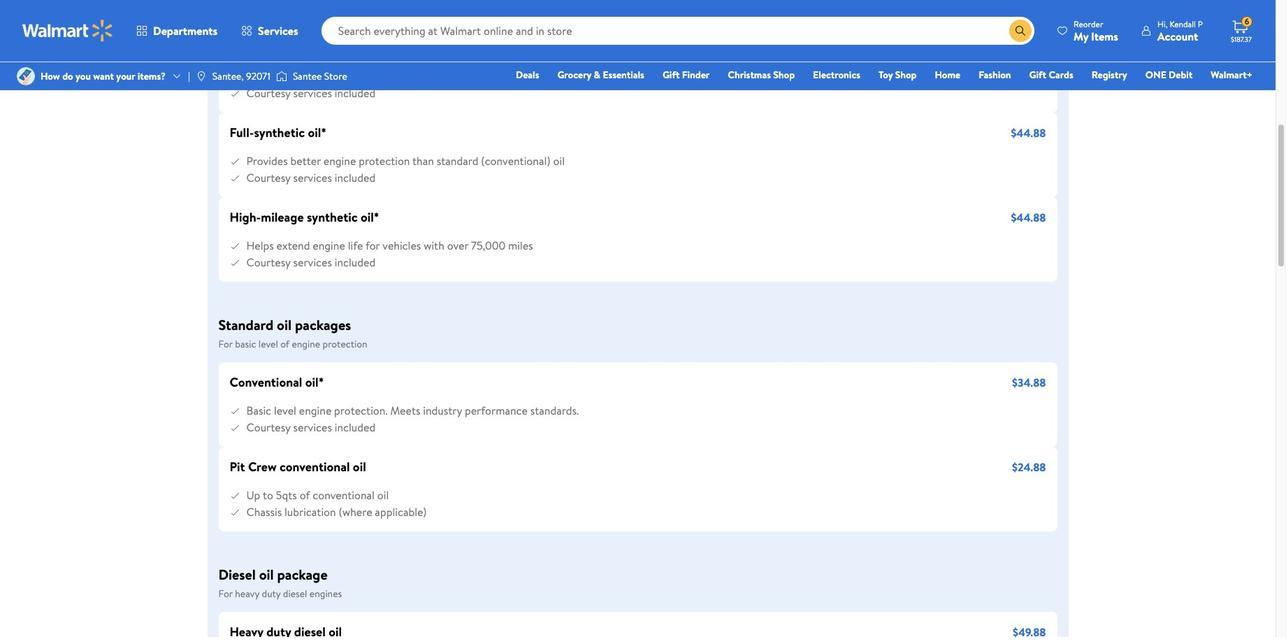 Task type: locate. For each thing, give the bounding box(es) containing it.
finder
[[682, 68, 710, 82]]

services down santee
[[293, 85, 332, 101]]

 image left how
[[17, 67, 35, 85]]

protection inside standard oil packages for basic level of engine protection
[[323, 337, 368, 351]]

2 shop from the left
[[896, 68, 917, 82]]

engine
[[318, 3, 347, 17], [367, 69, 399, 84], [324, 153, 356, 169], [313, 238, 345, 253], [292, 337, 320, 351], [299, 403, 332, 418]]

0 vertical spatial provides
[[247, 69, 288, 84]]

vehicles
[[383, 238, 421, 253]]

$54.88
[[1013, 40, 1047, 56]]

standards.
[[531, 403, 579, 418]]

services up pit crew conventional oil
[[293, 420, 332, 435]]

better
[[291, 153, 321, 169]]

courtesy down 92071
[[247, 85, 291, 101]]

for inside diesel oil package for heavy duty diesel engines
[[219, 587, 233, 601]]

0 vertical spatial highest
[[252, 3, 283, 17]]

package
[[277, 565, 328, 584]]

75,000
[[472, 238, 506, 253]]

synthetic for mileage
[[307, 208, 358, 226]]

4 courtesy from the top
[[247, 420, 291, 435]]

2 gift from the left
[[1030, 68, 1047, 82]]

1 services from the top
[[293, 85, 332, 101]]

courtesy services included up pit crew conventional oil
[[247, 420, 376, 435]]

life
[[348, 238, 363, 253]]

1 courtesy from the top
[[247, 85, 291, 101]]

(where
[[339, 504, 372, 520]]

shop inside toy shop link
[[896, 68, 917, 82]]

oil*
[[359, 39, 377, 57], [308, 124, 327, 141], [361, 208, 380, 226], [305, 374, 324, 391]]

2 services from the top
[[293, 170, 332, 185]]

gift left "cards"
[[1030, 68, 1047, 82]]

1 $44.88 from the top
[[1012, 125, 1047, 140]]

courtesy services included for synthetic
[[247, 170, 376, 185]]

toy shop link
[[873, 67, 924, 83]]

for
[[366, 238, 380, 253]]

0 horizontal spatial  image
[[17, 67, 35, 85]]

included down basic level engine protection. meets industry performance standards.
[[335, 420, 376, 435]]

provides down full-synthetic oil*
[[247, 153, 288, 169]]

synthetic up store
[[305, 39, 356, 57]]

1 horizontal spatial shop
[[896, 68, 917, 82]]

|
[[188, 69, 190, 83]]

high-
[[230, 208, 261, 226]]

synthetic up life
[[307, 208, 358, 226]]

essentials
[[603, 68, 645, 82]]

1 vertical spatial $44.88
[[1012, 209, 1047, 225]]

highest up services
[[252, 3, 283, 17]]

full-synthetic oil*
[[230, 124, 327, 141]]

$44.88 for full-synthetic oil*
[[1012, 125, 1047, 140]]

courtesy for conventional
[[247, 420, 291, 435]]

conventional up up to 5qts of conventional oil
[[280, 458, 350, 476]]

engine down the packages at the left of page
[[292, 337, 320, 351]]

duty
[[262, 587, 281, 601]]

your
[[116, 69, 135, 83]]

engine down conventional oil*
[[299, 403, 332, 418]]

0 vertical spatial conventional
[[280, 458, 350, 476]]

2 vertical spatial synthetic
[[307, 208, 358, 226]]

for left heavy
[[219, 587, 233, 601]]

provides for premium
[[247, 69, 288, 84]]

up
[[247, 488, 260, 503]]

courtesy down helps on the left
[[247, 255, 291, 270]]

included down provides better engine protection than standard (conventional) oil
[[335, 170, 376, 185]]

oil right standard
[[277, 315, 292, 334]]

courtesy services included down santee
[[247, 85, 376, 101]]

gift inside 'link'
[[1030, 68, 1047, 82]]

included for high-mileage synthetic oil*
[[335, 255, 376, 270]]

2 for from the top
[[219, 337, 233, 351]]

santee,
[[213, 69, 244, 83]]

of right store
[[354, 69, 364, 84]]

standard oil packages for basic level of engine protection
[[219, 315, 368, 351]]

3 services from the top
[[293, 255, 332, 270]]

conventional up chassis lubrication (where applicable)
[[313, 488, 375, 503]]

registry
[[1092, 68, 1128, 82]]

Walmart Site-Wide search field
[[321, 17, 1035, 45]]

included for conventional oil*
[[335, 420, 376, 435]]

3 courtesy services included from the top
[[247, 255, 376, 270]]

oil* up for
[[361, 208, 380, 226]]

toy
[[879, 68, 893, 82]]

 image right |
[[196, 71, 207, 82]]

mileage
[[261, 208, 304, 226]]

included for full-synthetic oil*
[[335, 170, 376, 185]]

1 vertical spatial highest
[[291, 69, 326, 84]]

provides down premium at the left of page
[[247, 69, 288, 84]]

Search search field
[[321, 17, 1035, 45]]

3 courtesy from the top
[[247, 255, 291, 270]]

services down better
[[293, 170, 332, 185]]

2 vertical spatial for
[[219, 587, 233, 601]]

level
[[285, 3, 304, 17], [329, 69, 351, 84], [259, 337, 278, 351], [274, 403, 297, 418]]

deals link
[[510, 67, 546, 83]]

basic
[[247, 403, 271, 418]]

2 $44.88 from the top
[[1012, 209, 1047, 225]]

of
[[307, 3, 316, 17], [354, 69, 364, 84], [281, 337, 290, 351], [300, 488, 310, 503]]

shop right christmas
[[774, 68, 795, 82]]

2 courtesy from the top
[[247, 170, 291, 185]]

2 provides from the top
[[247, 153, 288, 169]]

the
[[235, 3, 249, 17]]

3 included from the top
[[335, 255, 376, 270]]

of up conventional oil*
[[281, 337, 290, 351]]

1 provides from the top
[[247, 69, 288, 84]]

4 courtesy services included from the top
[[247, 420, 376, 435]]

pit
[[230, 458, 245, 476]]

4 services from the top
[[293, 420, 332, 435]]

1 horizontal spatial highest
[[291, 69, 326, 84]]

1 courtesy services included from the top
[[247, 85, 376, 101]]

 image
[[17, 67, 35, 85], [196, 71, 207, 82]]

engine left life
[[313, 238, 345, 253]]

0 vertical spatial $44.88
[[1012, 125, 1047, 140]]

0 vertical spatial for
[[219, 3, 233, 17]]

level inside standard oil packages for basic level of engine protection
[[259, 337, 278, 351]]

included down life
[[335, 255, 376, 270]]

conventional
[[230, 374, 302, 391]]

grocery & essentials link
[[551, 67, 651, 83]]

1 vertical spatial provides
[[247, 153, 288, 169]]

for left basic
[[219, 337, 233, 351]]

0 horizontal spatial shop
[[774, 68, 795, 82]]

included
[[335, 85, 376, 101], [335, 170, 376, 185], [335, 255, 376, 270], [335, 420, 376, 435]]

2 included from the top
[[335, 170, 376, 185]]

1 included from the top
[[335, 85, 376, 101]]

courtesy services included for mileage
[[247, 255, 376, 270]]

search icon image
[[1016, 25, 1027, 36]]

home link
[[929, 67, 967, 83]]

 image
[[276, 69, 287, 83]]

3 for from the top
[[219, 587, 233, 601]]

included down "provides highest level of engine protection"
[[335, 85, 376, 101]]

courtesy services included
[[247, 85, 376, 101], [247, 170, 376, 185], [247, 255, 376, 270], [247, 420, 376, 435]]

oil inside standard oil packages for basic level of engine protection
[[277, 315, 292, 334]]

2 courtesy services included from the top
[[247, 170, 376, 185]]

of inside standard oil packages for basic level of engine protection
[[281, 337, 290, 351]]

 image for how do you want your items?
[[17, 67, 35, 85]]

gift
[[663, 68, 680, 82], [1030, 68, 1047, 82]]

highest down premium full-synthetic oil* on the left of page
[[291, 69, 326, 84]]

engine up premium full-synthetic oil* on the left of page
[[318, 3, 347, 17]]

included for premium full-synthetic oil*
[[335, 85, 376, 101]]

6 $187.37
[[1232, 16, 1253, 44]]

protection.
[[349, 3, 396, 17], [334, 403, 388, 418]]

items
[[1092, 28, 1119, 44]]

reorder my items
[[1074, 18, 1119, 44]]

synthetic up better
[[254, 124, 305, 141]]

departments
[[153, 23, 218, 38]]

store
[[324, 69, 347, 83]]

chassis
[[247, 504, 282, 520]]

oil up (where
[[353, 458, 366, 476]]

services down extend
[[293, 255, 332, 270]]

4 included from the top
[[335, 420, 376, 435]]

courtesy down better
[[247, 170, 291, 185]]

hi,
[[1158, 18, 1168, 30]]

gift left finder
[[663, 68, 680, 82]]

1 horizontal spatial gift
[[1030, 68, 1047, 82]]

0 vertical spatial synthetic
[[305, 39, 356, 57]]

high-mileage synthetic oil*
[[230, 208, 380, 226]]

miles
[[508, 238, 533, 253]]

reorder
[[1074, 18, 1104, 30]]

conventional
[[280, 458, 350, 476], [313, 488, 375, 503]]

for inside standard oil packages for basic level of engine protection
[[219, 337, 233, 351]]

oil* up "provides highest level of engine protection"
[[359, 39, 377, 57]]

shop inside christmas shop link
[[774, 68, 795, 82]]

1 shop from the left
[[774, 68, 795, 82]]

oil* up better
[[308, 124, 327, 141]]

one debit link
[[1140, 67, 1200, 83]]

for
[[219, 3, 233, 17], [219, 337, 233, 351], [219, 587, 233, 601]]

1 horizontal spatial  image
[[196, 71, 207, 82]]

crew
[[248, 458, 277, 476]]

standard
[[437, 153, 479, 169]]

chassis lubrication (where applicable)
[[247, 504, 427, 520]]

courtesy services included for full-
[[247, 85, 376, 101]]

courtesy services included down extend
[[247, 255, 376, 270]]

to
[[263, 488, 273, 503]]

oil
[[554, 153, 565, 169], [277, 315, 292, 334], [353, 458, 366, 476], [378, 488, 389, 503], [259, 565, 274, 584]]

walmart+ link
[[1205, 67, 1260, 83]]

cards
[[1049, 68, 1074, 82]]

for left "the"
[[219, 3, 233, 17]]

services for full-
[[293, 85, 332, 101]]

want
[[93, 69, 114, 83]]

$44.88 for high-mileage synthetic oil*
[[1012, 209, 1047, 225]]

courtesy services included down better
[[247, 170, 376, 185]]

1 vertical spatial for
[[219, 337, 233, 351]]

courtesy down basic
[[247, 420, 291, 435]]

oil up applicable)
[[378, 488, 389, 503]]

oil up duty
[[259, 565, 274, 584]]

2 vertical spatial protection
[[323, 337, 368, 351]]

synthetic
[[305, 39, 356, 57], [254, 124, 305, 141], [307, 208, 358, 226]]

registry link
[[1086, 67, 1134, 83]]

0 horizontal spatial gift
[[663, 68, 680, 82]]

services for mileage
[[293, 255, 332, 270]]

shop right toy
[[896, 68, 917, 82]]

1 gift from the left
[[663, 68, 680, 82]]

$187.37
[[1232, 34, 1253, 44]]

industry
[[423, 403, 462, 418]]



Task type: describe. For each thing, give the bounding box(es) containing it.
how do you want your items?
[[41, 69, 166, 83]]

p
[[1199, 18, 1204, 30]]

pit crew conventional oil
[[230, 458, 366, 476]]

oil* right conventional
[[305, 374, 324, 391]]

services button
[[229, 14, 310, 48]]

up to 5qts of conventional oil
[[247, 488, 389, 503]]

gift cards
[[1030, 68, 1074, 82]]

of up lubrication
[[300, 488, 310, 503]]

home
[[935, 68, 961, 82]]

helps extend engine life for vehicles with over 75,000 miles
[[247, 238, 533, 253]]

courtesy services included for oil*
[[247, 420, 376, 435]]

 image for santee, 92071
[[196, 71, 207, 82]]

lubrication
[[285, 504, 336, 520]]

courtesy for premium
[[247, 85, 291, 101]]

for for diesel
[[219, 587, 233, 601]]

synthetic for full-
[[305, 39, 356, 57]]

basic level engine protection. meets industry performance standards.
[[247, 403, 579, 418]]

shop for christmas shop
[[774, 68, 795, 82]]

diesel
[[219, 565, 256, 584]]

santee, 92071
[[213, 69, 271, 83]]

electronics
[[814, 68, 861, 82]]

1 vertical spatial protection.
[[334, 403, 388, 418]]

gift for gift finder
[[663, 68, 680, 82]]

performance
[[465, 403, 528, 418]]

grocery & essentials
[[558, 68, 645, 82]]

hi, kendall p account
[[1158, 18, 1204, 44]]

provides for full-
[[247, 153, 288, 169]]

shop for toy shop
[[896, 68, 917, 82]]

services
[[258, 23, 298, 38]]

provides highest level of engine protection
[[247, 69, 453, 84]]

kendall
[[1170, 18, 1197, 30]]

gift for gift cards
[[1030, 68, 1047, 82]]

for the highest level of engine protection.
[[219, 3, 396, 17]]

gift finder link
[[657, 67, 716, 83]]

helps
[[247, 238, 274, 253]]

92071
[[246, 69, 271, 83]]

oil inside diesel oil package for heavy duty diesel engines
[[259, 565, 274, 584]]

services for synthetic
[[293, 170, 332, 185]]

courtesy for high-
[[247, 255, 291, 270]]

one debit
[[1146, 68, 1194, 82]]

courtesy for full-
[[247, 170, 291, 185]]

1 vertical spatial conventional
[[313, 488, 375, 503]]

walmart image
[[22, 20, 113, 42]]

my
[[1074, 28, 1089, 44]]

departments button
[[125, 14, 229, 48]]

with
[[424, 238, 445, 253]]

gift finder
[[663, 68, 710, 82]]

gift cards link
[[1024, 67, 1080, 83]]

$34.88
[[1013, 375, 1047, 390]]

engine right store
[[367, 69, 399, 84]]

how
[[41, 69, 60, 83]]

1 vertical spatial protection
[[359, 153, 410, 169]]

over
[[447, 238, 469, 253]]

0 vertical spatial protection.
[[349, 3, 396, 17]]

walmart+
[[1212, 68, 1253, 82]]

services for oil*
[[293, 420, 332, 435]]

$24.88
[[1013, 459, 1047, 475]]

oil right the (conventional)
[[554, 153, 565, 169]]

diesel
[[283, 587, 307, 601]]

conventional oil*
[[230, 374, 324, 391]]

christmas shop
[[728, 68, 795, 82]]

electronics link
[[807, 67, 867, 83]]

premium full-synthetic oil*
[[230, 39, 377, 57]]

meets
[[391, 403, 421, 418]]

0 horizontal spatial highest
[[252, 3, 283, 17]]

full-
[[282, 39, 305, 57]]

6
[[1245, 16, 1250, 27]]

santee store
[[293, 69, 347, 83]]

0 vertical spatial protection
[[402, 69, 453, 84]]

engines
[[310, 587, 342, 601]]

of up premium full-synthetic oil* on the left of page
[[307, 3, 316, 17]]

christmas
[[728, 68, 771, 82]]

basic
[[235, 337, 256, 351]]

provides better engine protection than standard (conventional) oil
[[247, 153, 565, 169]]

heavy
[[235, 587, 260, 601]]

for for standard
[[219, 337, 233, 351]]

1 vertical spatial synthetic
[[254, 124, 305, 141]]

fashion
[[979, 68, 1012, 82]]

deals
[[516, 68, 540, 82]]

full-
[[230, 124, 254, 141]]

account
[[1158, 28, 1199, 44]]

standard
[[219, 315, 274, 334]]

1 for from the top
[[219, 3, 233, 17]]

items?
[[138, 69, 166, 83]]

grocery
[[558, 68, 592, 82]]

do
[[62, 69, 73, 83]]

engine inside standard oil packages for basic level of engine protection
[[292, 337, 320, 351]]

than
[[413, 153, 434, 169]]

packages
[[295, 315, 351, 334]]

you
[[76, 69, 91, 83]]

5qts
[[276, 488, 297, 503]]

diesel oil package for heavy duty diesel engines
[[219, 565, 342, 601]]

toy shop
[[879, 68, 917, 82]]

&
[[594, 68, 601, 82]]

debit
[[1170, 68, 1194, 82]]

engine right better
[[324, 153, 356, 169]]

extend
[[277, 238, 310, 253]]

one
[[1146, 68, 1167, 82]]



Task type: vqa. For each thing, say whether or not it's contained in the screenshot.


